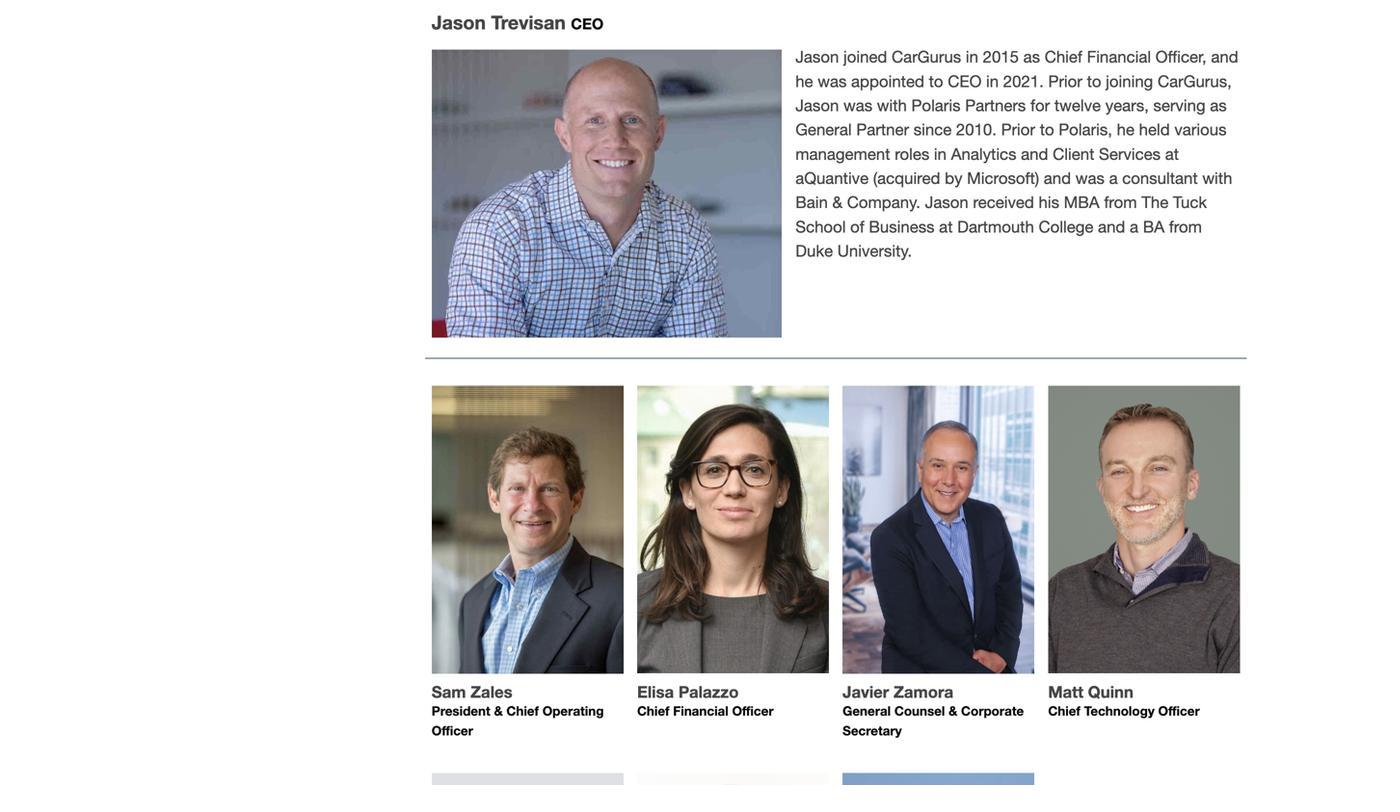Task type: describe. For each thing, give the bounding box(es) containing it.
his
[[1039, 193, 1060, 212]]

ceo inside jason trevisan ceo
[[571, 15, 604, 33]]

0 horizontal spatial a
[[1109, 169, 1118, 188]]

and up cargurus,
[[1211, 47, 1239, 66]]

cargurus,
[[1158, 72, 1232, 90]]

years,
[[1106, 96, 1149, 115]]

client
[[1053, 144, 1095, 163]]

polaris
[[912, 96, 961, 115]]

2010.
[[956, 120, 997, 139]]

0 vertical spatial prior
[[1049, 72, 1083, 90]]

1 horizontal spatial as
[[1210, 96, 1227, 115]]

polaris,
[[1059, 120, 1113, 139]]

the
[[1142, 193, 1169, 212]]

joined
[[844, 47, 887, 66]]

appointed
[[851, 72, 925, 90]]

& inside sam zales president & chief operating officer
[[494, 704, 503, 719]]

1 vertical spatial at
[[939, 217, 953, 236]]

management
[[796, 144, 890, 163]]

duke
[[796, 242, 833, 260]]

(acquired
[[873, 169, 941, 188]]

chief inside jason joined cargurus in 2015 as chief financial officer, and he was appointed to ceo in 2021. prior to joining cargurus, jason was with polaris partners for twelve years, serving as general partner since 2010. prior to polaris, he held various management roles in analytics and client services at aquantive (acquired by microsoft) and was a consultant with bain & company. jason received his mba from the tuck school of business at dartmouth college and a ba from duke university.
[[1045, 47, 1083, 66]]

counsel
[[895, 704, 945, 719]]

president
[[432, 704, 491, 719]]

general inside jason joined cargurus in 2015 as chief financial officer, and he was appointed to ceo in 2021. prior to joining cargurus, jason was with polaris partners for twelve years, serving as general partner since 2010. prior to polaris, he held various management roles in analytics and client services at aquantive (acquired by microsoft) and was a consultant with bain & company. jason received his mba from the tuck school of business at dartmouth college and a ba from duke university.
[[796, 120, 852, 139]]

1 vertical spatial was
[[844, 96, 873, 115]]

& inside jason joined cargurus in 2015 as chief financial officer, and he was appointed to ceo in 2021. prior to joining cargurus, jason was with polaris partners for twelve years, serving as general partner since 2010. prior to polaris, he held various management roles in analytics and client services at aquantive (acquired by microsoft) and was a consultant with bain & company. jason received his mba from the tuck school of business at dartmouth college and a ba from duke university.
[[833, 193, 843, 212]]

services
[[1099, 144, 1161, 163]]

officer for matt quinn
[[1159, 704, 1200, 719]]

0 horizontal spatial as
[[1024, 47, 1040, 66]]

2 horizontal spatial in
[[986, 72, 999, 90]]

jason up management
[[796, 96, 839, 115]]

0 vertical spatial was
[[818, 72, 847, 90]]

consultant
[[1123, 169, 1198, 188]]

jason left 'trevisan'
[[432, 11, 486, 34]]

partner
[[857, 120, 909, 139]]

1 horizontal spatial to
[[1040, 120, 1054, 139]]

bain
[[796, 193, 828, 212]]

partners
[[965, 96, 1026, 115]]

college
[[1039, 217, 1094, 236]]

jason joined cargurus in 2015 as chief financial officer, and he was appointed to ceo in 2021. prior to joining cargurus, jason was with polaris partners for twelve years, serving as general partner since 2010. prior to polaris, he held various management roles in analytics and client services at aquantive (acquired by microsoft) and was a consultant with bain & company. jason received his mba from the tuck school of business at dartmouth college and a ba from duke university.
[[796, 47, 1239, 260]]

by
[[945, 169, 963, 188]]

analytics
[[951, 144, 1017, 163]]

matt quinn chief technology officer
[[1048, 683, 1200, 719]]

officer,
[[1156, 47, 1207, 66]]

technology
[[1084, 704, 1155, 719]]

quinn
[[1088, 683, 1134, 702]]

0 vertical spatial from
[[1104, 193, 1137, 212]]

officer for elisa palazzo
[[732, 704, 774, 719]]

sam
[[432, 683, 466, 702]]

1 vertical spatial prior
[[1001, 120, 1036, 139]]

ba
[[1143, 217, 1165, 236]]

1 vertical spatial from
[[1169, 217, 1202, 236]]



Task type: vqa. For each thing, say whether or not it's contained in the screenshot.
the leftmost from
yes



Task type: locate. For each thing, give the bounding box(es) containing it.
operating
[[543, 704, 604, 719]]

jason left joined
[[796, 47, 839, 66]]

was up partner
[[844, 96, 873, 115]]

1 horizontal spatial a
[[1130, 217, 1139, 236]]

general up management
[[796, 120, 852, 139]]

business
[[869, 217, 935, 236]]

jason trevisan ceo
[[432, 11, 604, 34]]

0 horizontal spatial with
[[877, 96, 907, 115]]

from down tuck in the top of the page
[[1169, 217, 1202, 236]]

cargurus
[[892, 47, 962, 66]]

financial inside elisa palazzo chief financial officer
[[673, 704, 729, 719]]

1 vertical spatial in
[[986, 72, 999, 90]]

mba
[[1064, 193, 1100, 212]]

officer down president
[[432, 723, 473, 739]]

& inside javier zamora general counsel & corporate secretary
[[949, 704, 958, 719]]

a left ba
[[1130, 217, 1139, 236]]

at right business on the top right of the page
[[939, 217, 953, 236]]

since
[[914, 120, 952, 139]]

at
[[1165, 144, 1179, 163], [939, 217, 953, 236]]

in down since
[[934, 144, 947, 163]]

corporate
[[961, 704, 1024, 719]]

javier
[[843, 683, 889, 702]]

javier zamora general counsel & corporate secretary
[[843, 683, 1024, 739]]

and
[[1211, 47, 1239, 66], [1021, 144, 1049, 163], [1044, 169, 1071, 188], [1098, 217, 1126, 236]]

aquantive
[[796, 169, 869, 188]]

0 horizontal spatial prior
[[1001, 120, 1036, 139]]

general inside javier zamora general counsel & corporate secretary
[[843, 704, 891, 719]]

& down aquantive
[[833, 193, 843, 212]]

0 vertical spatial ceo
[[571, 15, 604, 33]]

1 horizontal spatial financial
[[1087, 47, 1151, 66]]

chief inside sam zales president & chief operating officer
[[507, 704, 539, 719]]

and up his
[[1044, 169, 1071, 188]]

to up polaris
[[929, 72, 944, 90]]

officer
[[732, 704, 774, 719], [1159, 704, 1200, 719], [432, 723, 473, 739]]

twelve
[[1055, 96, 1101, 115]]

general
[[796, 120, 852, 139], [843, 704, 891, 719]]

at up consultant
[[1165, 144, 1179, 163]]

he down years,
[[1117, 120, 1135, 139]]

secretary
[[843, 723, 902, 739]]

0 vertical spatial with
[[877, 96, 907, 115]]

2 horizontal spatial to
[[1087, 72, 1102, 90]]

ceo right 'trevisan'
[[571, 15, 604, 33]]

0 horizontal spatial financial
[[673, 704, 729, 719]]

2015
[[983, 47, 1019, 66]]

jason down by
[[925, 193, 969, 212]]

serving
[[1154, 96, 1206, 115]]

zamora
[[894, 683, 954, 702]]

trevisan
[[491, 11, 566, 34]]

university.
[[838, 242, 912, 260]]

of
[[851, 217, 865, 236]]

prior down for
[[1001, 120, 1036, 139]]

roles
[[895, 144, 930, 163]]

a down the services
[[1109, 169, 1118, 188]]

0 horizontal spatial from
[[1104, 193, 1137, 212]]

was down joined
[[818, 72, 847, 90]]

prior
[[1049, 72, 1083, 90], [1001, 120, 1036, 139]]

elisa
[[637, 683, 674, 702]]

he
[[796, 72, 813, 90], [1117, 120, 1135, 139]]

chief inside elisa palazzo chief financial officer
[[637, 704, 670, 719]]

to down for
[[1040, 120, 1054, 139]]

a
[[1109, 169, 1118, 188], [1130, 217, 1139, 236]]

ceo
[[571, 15, 604, 33], [948, 72, 982, 90]]

2 horizontal spatial officer
[[1159, 704, 1200, 719]]

1 horizontal spatial with
[[1203, 169, 1233, 188]]

2 vertical spatial was
[[1076, 169, 1105, 188]]

chief down "zales"
[[507, 704, 539, 719]]

0 vertical spatial he
[[796, 72, 813, 90]]

0 horizontal spatial ceo
[[571, 15, 604, 33]]

0 horizontal spatial he
[[796, 72, 813, 90]]

1 horizontal spatial from
[[1169, 217, 1202, 236]]

1 vertical spatial general
[[843, 704, 891, 719]]

from
[[1104, 193, 1137, 212], [1169, 217, 1202, 236]]

& right counsel
[[949, 704, 958, 719]]

& down "zales"
[[494, 704, 503, 719]]

chief inside the matt quinn chief technology officer
[[1048, 704, 1081, 719]]

1 horizontal spatial he
[[1117, 120, 1135, 139]]

to
[[929, 72, 944, 90], [1087, 72, 1102, 90], [1040, 120, 1054, 139]]

0 horizontal spatial &
[[494, 704, 503, 719]]

1 vertical spatial financial
[[673, 704, 729, 719]]

various
[[1175, 120, 1227, 139]]

financial
[[1087, 47, 1151, 66], [673, 704, 729, 719]]

was
[[818, 72, 847, 90], [844, 96, 873, 115], [1076, 169, 1105, 188]]

1 vertical spatial as
[[1210, 96, 1227, 115]]

from left the the
[[1104, 193, 1137, 212]]

0 horizontal spatial to
[[929, 72, 944, 90]]

0 vertical spatial in
[[966, 47, 979, 66]]

1 vertical spatial he
[[1117, 120, 1135, 139]]

jason
[[432, 11, 486, 34], [796, 47, 839, 66], [796, 96, 839, 115], [925, 193, 969, 212]]

for
[[1031, 96, 1050, 115]]

0 vertical spatial at
[[1165, 144, 1179, 163]]

financial down the palazzo
[[673, 704, 729, 719]]

elisa palazzo chief financial officer
[[637, 683, 774, 719]]

1 vertical spatial ceo
[[948, 72, 982, 90]]

as
[[1024, 47, 1040, 66], [1210, 96, 1227, 115]]

2 vertical spatial in
[[934, 144, 947, 163]]

&
[[833, 193, 843, 212], [494, 704, 503, 719], [949, 704, 958, 719]]

tuck
[[1173, 193, 1207, 212]]

officer inside elisa palazzo chief financial officer
[[732, 704, 774, 719]]

in left 2015
[[966, 47, 979, 66]]

0 horizontal spatial officer
[[432, 723, 473, 739]]

sam zales president & chief operating officer
[[432, 683, 604, 739]]

microsoft)
[[967, 169, 1040, 188]]

chief up twelve
[[1045, 47, 1083, 66]]

0 vertical spatial a
[[1109, 169, 1118, 188]]

as up various
[[1210, 96, 1227, 115]]

0 vertical spatial financial
[[1087, 47, 1151, 66]]

officer right technology
[[1159, 704, 1200, 719]]

chief
[[1045, 47, 1083, 66], [507, 704, 539, 719], [637, 704, 670, 719], [1048, 704, 1081, 719]]

1 horizontal spatial in
[[966, 47, 979, 66]]

1 horizontal spatial at
[[1165, 144, 1179, 163]]

school
[[796, 217, 846, 236]]

ceo inside jason joined cargurus in 2015 as chief financial officer, and he was appointed to ceo in 2021. prior to joining cargurus, jason was with polaris partners for twelve years, serving as general partner since 2010. prior to polaris, he held various management roles in analytics and client services at aquantive (acquired by microsoft) and was a consultant with bain & company. jason received his mba from the tuck school of business at dartmouth college and a ba from duke university.
[[948, 72, 982, 90]]

prior up twelve
[[1049, 72, 1083, 90]]

received
[[973, 193, 1034, 212]]

to up twelve
[[1087, 72, 1102, 90]]

officer inside sam zales president & chief operating officer
[[432, 723, 473, 739]]

financial inside jason joined cargurus in 2015 as chief financial officer, and he was appointed to ceo in 2021. prior to joining cargurus, jason was with polaris partners for twelve years, serving as general partner since 2010. prior to polaris, he held various management roles in analytics and client services at aquantive (acquired by microsoft) and was a consultant with bain & company. jason received his mba from the tuck school of business at dartmouth college and a ba from duke university.
[[1087, 47, 1151, 66]]

in up partners
[[986, 72, 999, 90]]

as up 2021.
[[1024, 47, 1040, 66]]

company.
[[847, 193, 921, 212]]

joining
[[1106, 72, 1153, 90]]

palazzo
[[679, 683, 739, 702]]

0 vertical spatial general
[[796, 120, 852, 139]]

0 horizontal spatial in
[[934, 144, 947, 163]]

he up management
[[796, 72, 813, 90]]

and down mba
[[1098, 217, 1126, 236]]

and left 'client'
[[1021, 144, 1049, 163]]

general down the javier
[[843, 704, 891, 719]]

1 horizontal spatial ceo
[[948, 72, 982, 90]]

officer down the palazzo
[[732, 704, 774, 719]]

with up tuck in the top of the page
[[1203, 169, 1233, 188]]

with
[[877, 96, 907, 115], [1203, 169, 1233, 188]]

matt
[[1048, 683, 1084, 702]]

officer inside the matt quinn chief technology officer
[[1159, 704, 1200, 719]]

1 horizontal spatial &
[[833, 193, 843, 212]]

in
[[966, 47, 979, 66], [986, 72, 999, 90], [934, 144, 947, 163]]

was up mba
[[1076, 169, 1105, 188]]

dartmouth
[[958, 217, 1034, 236]]

with down appointed
[[877, 96, 907, 115]]

1 horizontal spatial officer
[[732, 704, 774, 719]]

1 horizontal spatial prior
[[1049, 72, 1083, 90]]

1 vertical spatial a
[[1130, 217, 1139, 236]]

1 vertical spatial with
[[1203, 169, 1233, 188]]

financial up joining
[[1087, 47, 1151, 66]]

held
[[1139, 120, 1170, 139]]

chief down elisa
[[637, 704, 670, 719]]

0 vertical spatial as
[[1024, 47, 1040, 66]]

2021.
[[1004, 72, 1044, 90]]

2 horizontal spatial &
[[949, 704, 958, 719]]

chief down matt
[[1048, 704, 1081, 719]]

0 horizontal spatial at
[[939, 217, 953, 236]]

ceo up polaris
[[948, 72, 982, 90]]

zales
[[471, 683, 513, 702]]



